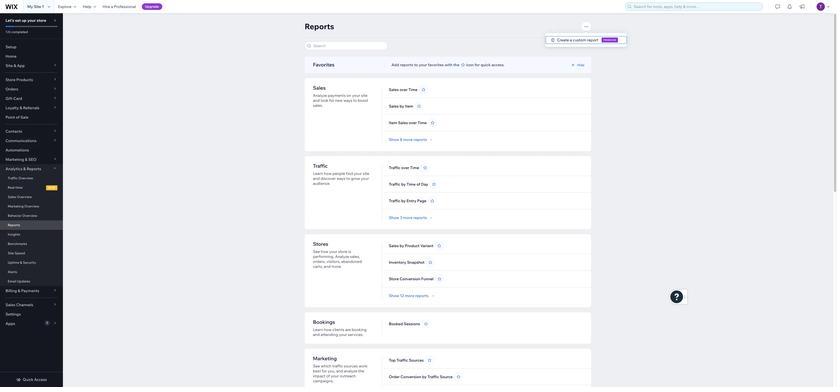 Task type: locate. For each thing, give the bounding box(es) containing it.
2 see from the top
[[313, 364, 320, 369]]

to
[[414, 62, 418, 67], [353, 98, 357, 103], [347, 176, 350, 181]]

0 vertical spatial show
[[389, 137, 399, 142]]

to left 'favorites'
[[414, 62, 418, 67]]

traffic left entry
[[389, 199, 401, 204]]

marketing up which
[[313, 356, 337, 362]]

is
[[348, 249, 351, 254]]

your right up
[[27, 18, 36, 23]]

more right 3
[[403, 215, 413, 220]]

a right 'create'
[[570, 38, 572, 43]]

attending
[[321, 332, 338, 337]]

reports down page
[[414, 215, 427, 220]]

traffic left "source"
[[428, 375, 439, 380]]

store down my site 1
[[37, 18, 46, 23]]

conversion right order
[[401, 375, 421, 380]]

1 vertical spatial site
[[6, 63, 13, 68]]

see
[[313, 249, 320, 254], [313, 364, 320, 369]]

1 horizontal spatial of
[[327, 374, 330, 379]]

traffic up discover
[[313, 163, 328, 169]]

1 vertical spatial analyze
[[335, 254, 349, 259]]

sales analyze payments on your site and look for new ways to boost sales.
[[313, 85, 368, 108]]

sales up settings
[[6, 303, 15, 308]]

1 vertical spatial 1
[[46, 321, 48, 325]]

work
[[359, 364, 368, 369]]

marketing see which traffic sources work best for you, and analyze the impact of your outreach campaigns.
[[313, 356, 368, 384]]

site inside popup button
[[6, 63, 13, 68]]

learn inside traffic learn how people find your site and discover ways to grow your audience.
[[313, 171, 323, 176]]

2 vertical spatial site
[[8, 251, 14, 255]]

0 horizontal spatial for
[[322, 369, 327, 374]]

more for traffic
[[403, 215, 413, 220]]

how inside bookings learn how clients are booking and attending your services.
[[324, 327, 332, 332]]

top
[[389, 358, 396, 363]]

2 vertical spatial to
[[347, 176, 350, 181]]

contacts
[[6, 129, 22, 134]]

2 vertical spatial of
[[327, 374, 330, 379]]

by down sales over time
[[400, 104, 404, 109]]

& left app
[[14, 63, 16, 68]]

traffic for traffic learn how people find your site and discover ways to grow your audience.
[[313, 163, 328, 169]]

1 vertical spatial store
[[338, 249, 348, 254]]

3 show from the top
[[389, 294, 399, 299]]

store conversion funnel
[[389, 277, 434, 282]]

traffic inside sidebar element
[[8, 176, 18, 180]]

of
[[16, 115, 20, 120], [417, 182, 420, 187], [327, 374, 330, 379]]

overview for behavior overview
[[22, 214, 37, 218]]

1 horizontal spatial item
[[405, 104, 413, 109]]

1 vertical spatial of
[[417, 182, 420, 187]]

marketing inside marketing see which traffic sources work best for you, and analyze the impact of your outreach campaigns.
[[313, 356, 337, 362]]

and right the carts,
[[324, 264, 331, 269]]

analyze up more.
[[335, 254, 349, 259]]

billing & payments button
[[0, 286, 63, 296]]

your right grow
[[361, 176, 369, 181]]

overview down analytics & reports
[[18, 176, 33, 180]]

1 vertical spatial site
[[363, 171, 369, 176]]

sales,
[[350, 254, 360, 259]]

2 vertical spatial over
[[401, 165, 409, 170]]

site inside traffic learn how people find your site and discover ways to grow your audience.
[[363, 171, 369, 176]]

for left new
[[329, 98, 334, 103]]

site for site speed
[[8, 251, 14, 255]]

traffic up traffic by time of day
[[389, 165, 401, 170]]

1 vertical spatial ways
[[337, 176, 346, 181]]

1 vertical spatial for
[[329, 98, 334, 103]]

marketing for marketing & seo
[[6, 157, 24, 162]]

0 vertical spatial more
[[403, 137, 413, 142]]

by
[[400, 104, 404, 109], [401, 182, 406, 187], [401, 199, 406, 204], [400, 244, 404, 249], [422, 375, 427, 380]]

0 vertical spatial of
[[16, 115, 20, 120]]

see inside stores see how your store is performing. analyze sales, orders, visitors, abandoned carts, and more.
[[313, 249, 320, 254]]

1 down settings link
[[46, 321, 48, 325]]

and inside sales analyze payments on your site and look for new ways to boost sales.
[[313, 98, 320, 103]]

clients
[[333, 327, 344, 332]]

1 see from the top
[[313, 249, 320, 254]]

0 vertical spatial for
[[475, 62, 480, 67]]

over up show 8 more reports 'button'
[[409, 120, 417, 125]]

settings
[[6, 312, 21, 317]]

time for traffic by time of day
[[407, 182, 416, 187]]

more for stores
[[405, 294, 415, 299]]

conversion up show 12 more reports
[[400, 277, 421, 282]]

learn up audience.
[[313, 171, 323, 176]]

0 vertical spatial reports
[[305, 22, 334, 31]]

1 horizontal spatial 1
[[46, 321, 48, 325]]

store up orders
[[6, 77, 15, 82]]

time for traffic over time
[[410, 165, 419, 170]]

for left you, in the left bottom of the page
[[322, 369, 327, 374]]

hire a professional
[[103, 4, 136, 9]]

of right impact
[[327, 374, 330, 379]]

& down marketing & seo
[[23, 167, 26, 171]]

automations
[[6, 148, 29, 153]]

2 horizontal spatial of
[[417, 182, 420, 187]]

1 vertical spatial to
[[353, 98, 357, 103]]

top traffic sources
[[389, 358, 424, 363]]

0 horizontal spatial analyze
[[313, 93, 327, 98]]

reports down funnel at the right
[[415, 294, 429, 299]]

sales for sales channels
[[6, 303, 15, 308]]

and left the 'look'
[[313, 98, 320, 103]]

alerts
[[8, 270, 17, 274]]

you,
[[328, 369, 336, 374]]

your inside sales analyze payments on your site and look for new ways to boost sales.
[[352, 93, 360, 98]]

1 vertical spatial marketing
[[8, 204, 24, 208]]

1 vertical spatial a
[[570, 38, 572, 43]]

learn down bookings
[[313, 327, 323, 332]]

order conversion by traffic source
[[389, 375, 453, 380]]

more right '12'
[[405, 294, 415, 299]]

marketing inside marketing & seo popup button
[[6, 157, 24, 162]]

of left the sale
[[16, 115, 20, 120]]

overview up marketing overview
[[17, 195, 32, 199]]

billing & payments
[[6, 289, 39, 294]]

1 vertical spatial item
[[389, 120, 397, 125]]

0 vertical spatial 1
[[42, 4, 44, 9]]

your inside sidebar element
[[27, 18, 36, 23]]

traffic down traffic over time at the top
[[389, 182, 401, 187]]

the inside marketing see which traffic sources work best for you, and analyze the impact of your outreach campaigns.
[[358, 369, 364, 374]]

on
[[347, 93, 351, 98]]

outreach
[[340, 374, 356, 379]]

sales down real-
[[8, 195, 16, 199]]

1 horizontal spatial the
[[454, 62, 460, 67]]

site
[[361, 93, 368, 98], [363, 171, 369, 176]]

marketing up behavior
[[8, 204, 24, 208]]

0 vertical spatial see
[[313, 249, 320, 254]]

benchmarks
[[8, 242, 27, 246]]

sales inside sales analyze payments on your site and look for new ways to boost sales.
[[313, 85, 326, 91]]

and left discover
[[313, 176, 320, 181]]

behavior overview link
[[0, 211, 63, 221]]

show 12 more reports
[[389, 294, 429, 299]]

icon for quick access.
[[465, 62, 505, 67]]

1 horizontal spatial to
[[353, 98, 357, 103]]

2 vertical spatial more
[[405, 294, 415, 299]]

my
[[27, 4, 33, 9]]

see left which
[[313, 364, 320, 369]]

store inside sidebar element
[[37, 18, 46, 23]]

ways inside traffic learn how people find your site and discover ways to grow your audience.
[[337, 176, 346, 181]]

by left product
[[400, 244, 404, 249]]

store left is
[[338, 249, 348, 254]]

& right uptime
[[20, 261, 22, 265]]

to right on
[[353, 98, 357, 103]]

0 vertical spatial learn
[[313, 171, 323, 176]]

time for sales over time
[[409, 87, 418, 92]]

site right on
[[361, 93, 368, 98]]

1 horizontal spatial a
[[570, 38, 572, 43]]

2 vertical spatial for
[[322, 369, 327, 374]]

2 vertical spatial show
[[389, 294, 399, 299]]

over up traffic by time of day
[[401, 165, 409, 170]]

2 vertical spatial how
[[324, 327, 332, 332]]

site speed link
[[0, 249, 63, 258]]

by for product
[[400, 244, 404, 249]]

store inside stores see how your store is performing. analyze sales, orders, visitors, abandoned carts, and more.
[[338, 249, 348, 254]]

bookings
[[313, 319, 335, 326]]

& left seo
[[25, 157, 27, 162]]

for right icon
[[475, 62, 480, 67]]

site left speed
[[8, 251, 14, 255]]

learn inside bookings learn how clients are booking and attending your services.
[[313, 327, 323, 332]]

0 vertical spatial to
[[414, 62, 418, 67]]

reports for stores
[[415, 294, 429, 299]]

hide
[[577, 63, 585, 67]]

products
[[16, 77, 33, 82]]

overview for sales overview
[[17, 195, 32, 199]]

quick
[[481, 62, 491, 67]]

store inside store products popup button
[[6, 77, 15, 82]]

and inside traffic learn how people find your site and discover ways to grow your audience.
[[313, 176, 320, 181]]

quick access
[[23, 377, 47, 382]]

0 vertical spatial ways
[[344, 98, 352, 103]]

0 vertical spatial over
[[400, 87, 408, 92]]

overview inside the traffic overview link
[[18, 176, 33, 180]]

email
[[8, 279, 16, 284]]

apps
[[6, 321, 15, 326]]

by left entry
[[401, 199, 406, 204]]

overview down sales overview link
[[24, 204, 39, 208]]

ways right new
[[344, 98, 352, 103]]

1 horizontal spatial reports
[[27, 167, 41, 171]]

order
[[389, 375, 400, 380]]

12
[[400, 294, 404, 299]]

by for item
[[400, 104, 404, 109]]

boost
[[358, 98, 368, 103]]

show left 3
[[389, 215, 399, 220]]

marketing up analytics
[[6, 157, 24, 162]]

site down home
[[6, 63, 13, 68]]

traffic down analytics
[[8, 176, 18, 180]]

which
[[321, 364, 332, 369]]

how inside traffic learn how people find your site and discover ways to grow your audience.
[[324, 171, 332, 176]]

show left 8
[[389, 137, 399, 142]]

your down traffic
[[331, 374, 339, 379]]

benchmarks link
[[0, 239, 63, 249]]

how down bookings
[[324, 327, 332, 332]]

0 vertical spatial conversion
[[400, 277, 421, 282]]

1/6 completed
[[6, 30, 28, 34]]

overview for traffic overview
[[18, 176, 33, 180]]

sales channels
[[6, 303, 33, 308]]

store down "inventory"
[[389, 277, 399, 282]]

more right 8
[[403, 137, 413, 142]]

& right billing
[[18, 289, 20, 294]]

sales down sales over time
[[389, 104, 399, 109]]

see for stores
[[313, 249, 320, 254]]

see for marketing
[[313, 364, 320, 369]]

store
[[6, 77, 15, 82], [389, 277, 399, 282]]

sales.
[[313, 103, 323, 108]]

0 vertical spatial analyze
[[313, 93, 327, 98]]

0 horizontal spatial of
[[16, 115, 20, 120]]

site right 'my'
[[34, 4, 41, 9]]

0 horizontal spatial store
[[37, 18, 46, 23]]

0 horizontal spatial the
[[358, 369, 364, 374]]

communications
[[6, 138, 36, 143]]

reports for sales
[[414, 137, 427, 142]]

over up sales by item
[[400, 87, 408, 92]]

1 horizontal spatial store
[[389, 277, 399, 282]]

2 horizontal spatial for
[[475, 62, 480, 67]]

0 horizontal spatial to
[[347, 176, 350, 181]]

sales for sales by item
[[389, 104, 399, 109]]

marketing overview link
[[0, 202, 63, 211]]

item up item sales over time
[[405, 104, 413, 109]]

show
[[389, 137, 399, 142], [389, 215, 399, 220], [389, 294, 399, 299]]

how down stores on the bottom left of the page
[[321, 249, 329, 254]]

orders button
[[0, 84, 63, 94]]

site & app
[[6, 63, 25, 68]]

custom
[[573, 38, 587, 43]]

the right the with
[[454, 62, 460, 67]]

updates
[[17, 279, 30, 284]]

store for stores
[[338, 249, 348, 254]]

to left grow
[[347, 176, 350, 181]]

&
[[14, 63, 16, 68], [20, 105, 22, 110], [25, 157, 27, 162], [23, 167, 26, 171], [20, 261, 22, 265], [18, 289, 20, 294]]

Search field
[[312, 42, 386, 50]]

seo
[[28, 157, 36, 162]]

site inside sales analyze payments on your site and look for new ways to boost sales.
[[361, 93, 368, 98]]

& right loyalty on the top of the page
[[20, 105, 22, 110]]

loyalty
[[6, 105, 19, 110]]

2 vertical spatial marketing
[[313, 356, 337, 362]]

your inside stores see how your store is performing. analyze sales, orders, visitors, abandoned carts, and more.
[[329, 249, 338, 254]]

1 vertical spatial show
[[389, 215, 399, 220]]

1 horizontal spatial store
[[338, 249, 348, 254]]

and
[[313, 98, 320, 103], [313, 176, 320, 181], [324, 264, 331, 269], [313, 332, 320, 337], [336, 369, 343, 374]]

uptime
[[8, 261, 19, 265]]

1 horizontal spatial for
[[329, 98, 334, 103]]

traffic inside traffic learn how people find your site and discover ways to grow your audience.
[[313, 163, 328, 169]]

sales inside popup button
[[6, 303, 15, 308]]

& for site
[[14, 63, 16, 68]]

item down sales by item
[[389, 120, 397, 125]]

traffic for traffic by entry page
[[389, 199, 401, 204]]

the
[[454, 62, 460, 67], [358, 369, 364, 374]]

ways left find
[[337, 176, 346, 181]]

0 vertical spatial a
[[111, 4, 113, 9]]

how
[[324, 171, 332, 176], [321, 249, 329, 254], [324, 327, 332, 332]]

1 learn from the top
[[313, 171, 323, 176]]

analytics
[[6, 167, 22, 171]]

sales up sales by item
[[389, 87, 399, 92]]

0 horizontal spatial reports
[[8, 223, 20, 227]]

& for uptime
[[20, 261, 22, 265]]

1 vertical spatial learn
[[313, 327, 323, 332]]

1 vertical spatial conversion
[[401, 375, 421, 380]]

find
[[346, 171, 353, 176]]

your right find
[[354, 171, 362, 176]]

reports right 8
[[414, 137, 427, 142]]

booked
[[389, 322, 403, 327]]

traffic by entry page
[[389, 199, 427, 204]]

how left people
[[324, 171, 332, 176]]

overview inside sales overview link
[[17, 195, 32, 199]]

quick
[[23, 377, 33, 382]]

how inside stores see how your store is performing. analyze sales, orders, visitors, abandoned carts, and more.
[[321, 249, 329, 254]]

overview down the marketing overview link
[[22, 214, 37, 218]]

and left attending
[[313, 332, 320, 337]]

0 vertical spatial store
[[37, 18, 46, 23]]

sidebar element
[[0, 13, 63, 387]]

sales up the 'look'
[[313, 85, 326, 91]]

overview inside behavior overview link
[[22, 214, 37, 218]]

a for custom
[[570, 38, 572, 43]]

your right on
[[352, 93, 360, 98]]

more.
[[332, 264, 342, 269]]

your up visitors,
[[329, 249, 338, 254]]

store for store conversion funnel
[[389, 277, 399, 282]]

store
[[37, 18, 46, 23], [338, 249, 348, 254]]

sales overview
[[8, 195, 32, 199]]

sales up "inventory"
[[389, 244, 399, 249]]

setup link
[[0, 42, 63, 52]]

0 horizontal spatial store
[[6, 77, 15, 82]]

1 vertical spatial store
[[389, 277, 399, 282]]

0 vertical spatial marketing
[[6, 157, 24, 162]]

hire a professional link
[[99, 0, 139, 13]]

2 learn from the top
[[313, 327, 323, 332]]

store for store products
[[6, 77, 15, 82]]

site right grow
[[363, 171, 369, 176]]

1/6
[[6, 30, 11, 34]]

analyze up sales.
[[313, 93, 327, 98]]

1 vertical spatial over
[[409, 120, 417, 125]]

1 vertical spatial more
[[403, 215, 413, 220]]

0 vertical spatial the
[[454, 62, 460, 67]]

page
[[417, 199, 427, 204]]

a right the hire
[[111, 4, 113, 9]]

channels
[[16, 303, 33, 308]]

reports right add
[[400, 62, 414, 67]]

0 vertical spatial site
[[361, 93, 368, 98]]

traffic right top
[[397, 358, 408, 363]]

1 show from the top
[[389, 137, 399, 142]]

over for traffic
[[401, 165, 409, 170]]

0 horizontal spatial a
[[111, 4, 113, 9]]

for
[[475, 62, 480, 67], [329, 98, 334, 103], [322, 369, 327, 374]]

2 show from the top
[[389, 215, 399, 220]]

1 vertical spatial see
[[313, 364, 320, 369]]

inventory
[[389, 260, 406, 265]]

0 vertical spatial how
[[324, 171, 332, 176]]

site for site & app
[[6, 63, 13, 68]]

and inside stores see how your store is performing. analyze sales, orders, visitors, abandoned carts, and more.
[[324, 264, 331, 269]]

1 right 'my'
[[42, 4, 44, 9]]

add
[[392, 62, 399, 67]]

1 vertical spatial the
[[358, 369, 364, 374]]

show left '12'
[[389, 294, 399, 299]]

of left day
[[417, 182, 420, 187]]

time up sales by item
[[409, 87, 418, 92]]

2 horizontal spatial reports
[[305, 22, 334, 31]]

and right you, in the left bottom of the page
[[336, 369, 343, 374]]

0 vertical spatial store
[[6, 77, 15, 82]]

services.
[[348, 332, 364, 337]]

time left day
[[407, 182, 416, 187]]

stores see how your store is performing. analyze sales, orders, visitors, abandoned carts, and more.
[[313, 241, 362, 269]]

overview
[[18, 176, 33, 180], [17, 195, 32, 199], [24, 204, 39, 208], [22, 214, 37, 218]]

learn for bookings
[[313, 327, 323, 332]]

1 vertical spatial how
[[321, 249, 329, 254]]

of inside marketing see which traffic sources work best for you, and analyze the impact of your outreach campaigns.
[[327, 374, 330, 379]]

to inside traffic learn how people find your site and discover ways to grow your audience.
[[347, 176, 350, 181]]

the right 'analyze'
[[358, 369, 364, 374]]

overview inside the marketing overview link
[[24, 204, 39, 208]]

1 horizontal spatial analyze
[[335, 254, 349, 259]]

0 vertical spatial site
[[34, 4, 41, 9]]

by down traffic over time at the top
[[401, 182, 406, 187]]

2 horizontal spatial to
[[414, 62, 418, 67]]

see inside marketing see which traffic sources work best for you, and analyze the impact of your outreach campaigns.
[[313, 364, 320, 369]]

1 vertical spatial reports
[[27, 167, 41, 171]]

your left services.
[[339, 332, 347, 337]]

stores
[[313, 241, 328, 247]]

your left 'favorites'
[[419, 62, 427, 67]]

see down stores on the bottom left of the page
[[313, 249, 320, 254]]

app
[[17, 63, 25, 68]]



Task type: describe. For each thing, give the bounding box(es) containing it.
0 horizontal spatial item
[[389, 120, 397, 125]]

sales down sales by item
[[398, 120, 408, 125]]

inventory snapshot
[[389, 260, 425, 265]]

more for sales
[[403, 137, 413, 142]]

settings link
[[0, 310, 63, 319]]

security
[[23, 261, 36, 265]]

analytics & reports
[[6, 167, 41, 171]]

show for stores
[[389, 294, 399, 299]]

& for marketing
[[25, 157, 27, 162]]

icon
[[466, 62, 474, 67]]

store for let's
[[37, 18, 46, 23]]

8
[[400, 137, 403, 142]]

sales for sales by product variant
[[389, 244, 399, 249]]

abandoned
[[341, 259, 362, 264]]

audience.
[[313, 181, 330, 186]]

& for analytics
[[23, 167, 26, 171]]

3
[[400, 215, 402, 220]]

upgrade button
[[142, 3, 162, 10]]

sales over time
[[389, 87, 418, 92]]

insights
[[8, 233, 20, 237]]

sales channels button
[[0, 300, 63, 310]]

sales for sales over time
[[389, 87, 399, 92]]

show for sales
[[389, 137, 399, 142]]

traffic
[[332, 364, 343, 369]]

best
[[313, 369, 321, 374]]

day
[[421, 182, 428, 187]]

communications button
[[0, 136, 63, 146]]

marketing for marketing overview
[[8, 204, 24, 208]]

behavior
[[8, 214, 22, 218]]

alerts link
[[0, 268, 63, 277]]

item sales over time
[[389, 120, 427, 125]]

by for time
[[401, 182, 406, 187]]

& for loyalty
[[20, 105, 22, 110]]

booked sessions
[[389, 322, 420, 327]]

with
[[445, 62, 453, 67]]

sales for sales analyze payments on your site and look for new ways to boost sales.
[[313, 85, 326, 91]]

snapshot
[[407, 260, 425, 265]]

gift card
[[6, 96, 22, 101]]

access.
[[492, 62, 505, 67]]

analyze inside stores see how your store is performing. analyze sales, orders, visitors, abandoned carts, and more.
[[335, 254, 349, 259]]

create a custom report
[[557, 38, 599, 43]]

sales by product variant
[[389, 244, 434, 249]]

sources
[[409, 358, 424, 363]]

referrals
[[23, 105, 39, 110]]

how for bookings
[[324, 327, 332, 332]]

0 vertical spatial item
[[405, 104, 413, 109]]

marketing for marketing see which traffic sources work best for you, and analyze the impact of your outreach campaigns.
[[313, 356, 337, 362]]

show 3 more reports
[[389, 215, 427, 220]]

sessions
[[404, 322, 420, 327]]

ways inside sales analyze payments on your site and look for new ways to boost sales.
[[344, 98, 352, 103]]

& for billing
[[18, 289, 20, 294]]

sale
[[20, 115, 28, 120]]

2 vertical spatial reports
[[8, 223, 20, 227]]

reports link
[[0, 221, 63, 230]]

show 8 more reports
[[389, 137, 427, 142]]

by for entry
[[401, 199, 406, 204]]

discover
[[321, 176, 336, 181]]

add reports to your favorites with the
[[392, 62, 460, 67]]

visitors,
[[327, 259, 341, 264]]

for inside marketing see which traffic sources work best for you, and analyze the impact of your outreach campaigns.
[[322, 369, 327, 374]]

show 8 more reports button
[[389, 137, 434, 142]]

bookings learn how clients are booking and attending your services.
[[313, 319, 367, 337]]

point
[[6, 115, 15, 120]]

reports for traffic
[[414, 215, 427, 220]]

time
[[16, 186, 23, 190]]

analytics & reports button
[[0, 164, 63, 174]]

reports inside popup button
[[27, 167, 41, 171]]

marketing & seo
[[6, 157, 36, 162]]

to inside sales analyze payments on your site and look for new ways to boost sales.
[[353, 98, 357, 103]]

Search for tools, apps, help & more... field
[[632, 3, 762, 10]]

of inside sidebar element
[[16, 115, 20, 120]]

1 inside sidebar element
[[46, 321, 48, 325]]

traffic for traffic overview
[[8, 176, 18, 180]]

quick access button
[[16, 377, 47, 382]]

orders,
[[313, 259, 326, 264]]

a for professional
[[111, 4, 113, 9]]

sales for sales overview
[[8, 195, 16, 199]]

new
[[335, 98, 343, 103]]

traffic for traffic over time
[[389, 165, 401, 170]]

show for traffic
[[389, 215, 399, 220]]

source
[[440, 375, 453, 380]]

how for stores
[[321, 249, 329, 254]]

campaigns.
[[313, 379, 334, 384]]

traffic over time
[[389, 165, 419, 170]]

your inside marketing see which traffic sources work best for you, and analyze the impact of your outreach campaigns.
[[331, 374, 339, 379]]

point of sale
[[6, 115, 28, 120]]

email updates link
[[0, 277, 63, 286]]

impact
[[313, 374, 326, 379]]

are
[[345, 327, 351, 332]]

traffic overview
[[8, 176, 33, 180]]

your inside bookings learn how clients are booking and attending your services.
[[339, 332, 347, 337]]

learn for traffic
[[313, 171, 323, 176]]

show 12 more reports button
[[389, 294, 435, 299]]

billing
[[6, 289, 17, 294]]

gift
[[6, 96, 12, 101]]

uptime & security
[[8, 261, 36, 265]]

over for sales
[[400, 87, 408, 92]]

point of sale link
[[0, 113, 63, 122]]

by down sources
[[422, 375, 427, 380]]

for inside sales analyze payments on your site and look for new ways to boost sales.
[[329, 98, 334, 103]]

home
[[6, 54, 17, 59]]

report
[[587, 38, 599, 43]]

and inside bookings learn how clients are booking and attending your services.
[[313, 332, 320, 337]]

set
[[15, 18, 21, 23]]

payments
[[328, 93, 346, 98]]

conversion for by
[[401, 375, 421, 380]]

upgrade
[[145, 4, 159, 9]]

time up show 8 more reports 'button'
[[418, 120, 427, 125]]

how for traffic
[[324, 171, 332, 176]]

hire
[[103, 4, 110, 9]]

completed
[[11, 30, 28, 34]]

traffic overview link
[[0, 174, 63, 183]]

0 horizontal spatial 1
[[42, 4, 44, 9]]

speed
[[15, 251, 25, 255]]

overview for marketing overview
[[24, 204, 39, 208]]

create
[[557, 38, 569, 43]]

help
[[83, 4, 91, 9]]

gift card button
[[0, 94, 63, 103]]

analyze inside sales analyze payments on your site and look for new ways to boost sales.
[[313, 93, 327, 98]]

conversion for funnel
[[400, 277, 421, 282]]

product
[[405, 244, 420, 249]]

traffic for traffic by time of day
[[389, 182, 401, 187]]

behavior overview
[[8, 214, 37, 218]]

store products
[[6, 77, 33, 82]]

and inside marketing see which traffic sources work best for you, and analyze the impact of your outreach campaigns.
[[336, 369, 343, 374]]



Task type: vqa. For each thing, say whether or not it's contained in the screenshot.
Total amount spent
no



